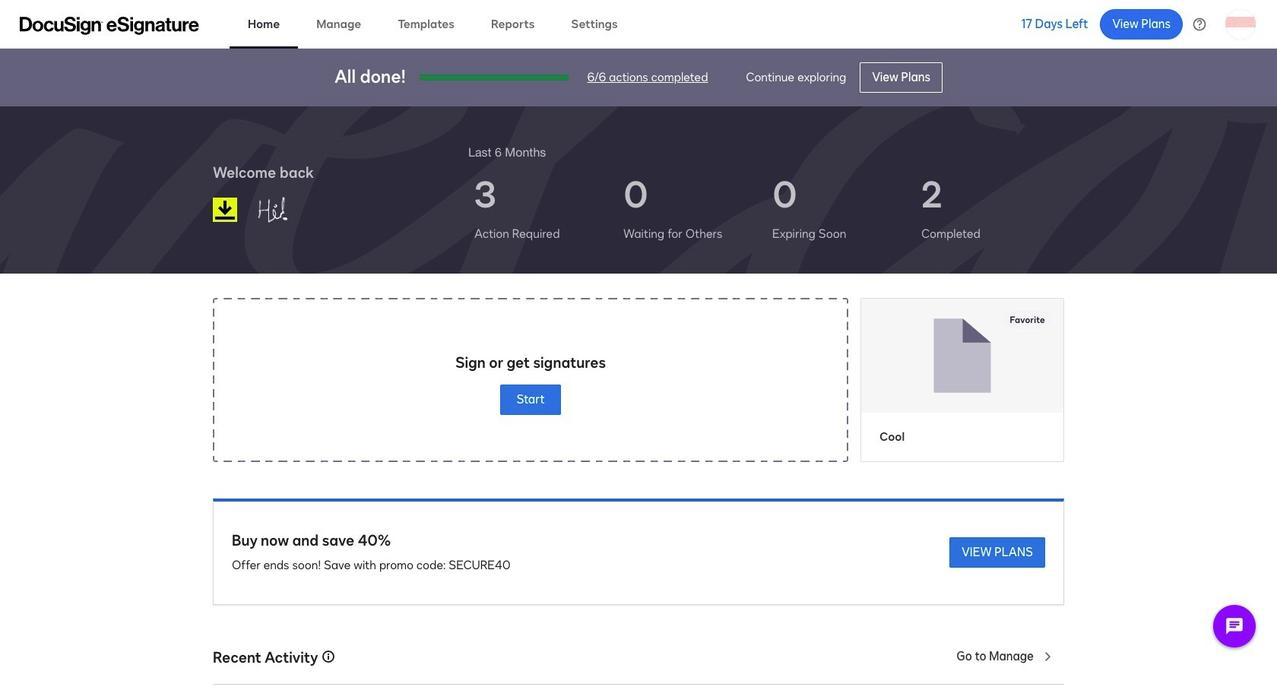 Task type: locate. For each thing, give the bounding box(es) containing it.
heading
[[468, 143, 546, 161]]

docusignlogo image
[[213, 198, 237, 222]]

docusign esignature image
[[20, 16, 199, 35]]

list
[[468, 161, 1064, 255]]

your uploaded profile image image
[[1226, 9, 1256, 39]]



Task type: describe. For each thing, give the bounding box(es) containing it.
generic name image
[[250, 190, 329, 230]]

use cool image
[[861, 299, 1064, 413]]



Task type: vqa. For each thing, say whether or not it's contained in the screenshot.
Copy the promo code of Standard plan icon
no



